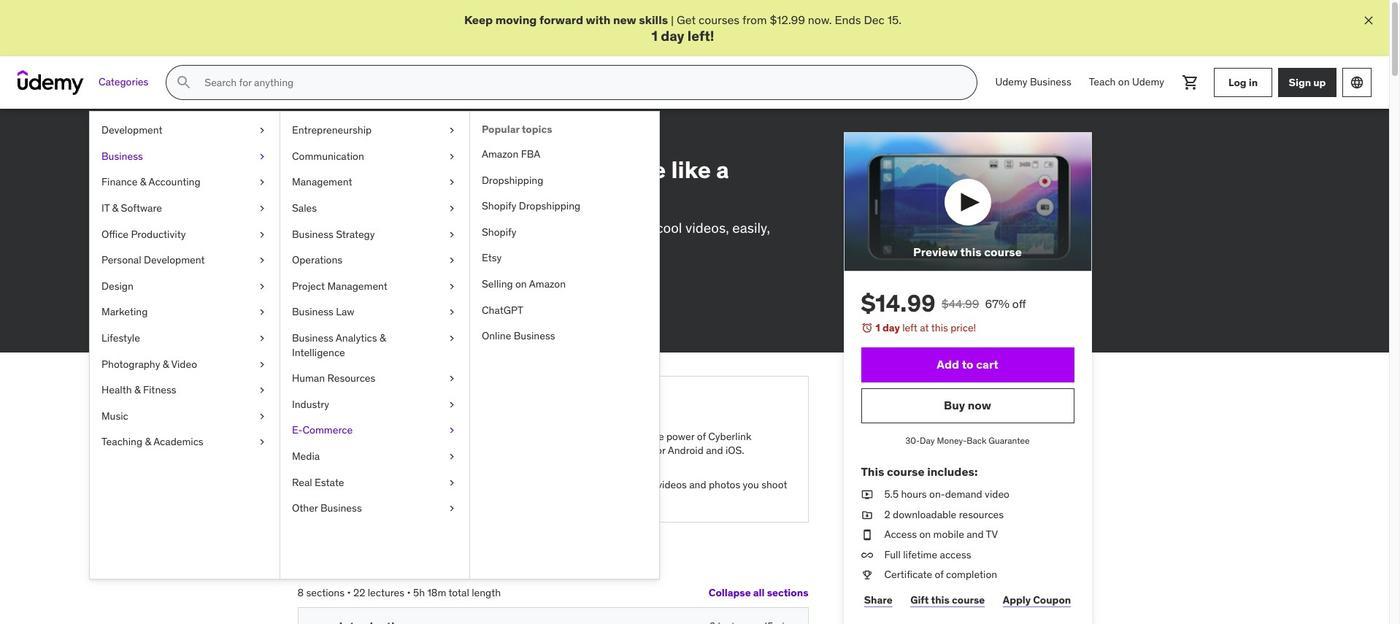 Task type: vqa. For each thing, say whether or not it's contained in the screenshot.
24. Adding a image as  the list item
no



Task type: describe. For each thing, give the bounding box(es) containing it.
your inside 'other useful apps that will help take your video productions to the next level.'
[[505, 479, 525, 492]]

human
[[292, 372, 325, 385]]

how for professional
[[298, 155, 347, 185]]

phone inside how to edit videos on your phone like a professional use cyberlink powerdirector for android and ios to make cool videos, easily, quickly, and cheaply on phones and tablets
[[596, 155, 666, 185]]

xsmall image up the share
[[861, 568, 873, 583]]

industry
[[292, 398, 329, 411]]

ratings)
[[385, 269, 419, 282]]

it
[[101, 202, 110, 215]]

buy now button
[[861, 388, 1074, 424]]

off
[[1013, 297, 1026, 311]]

business down estate
[[321, 502, 362, 515]]

e-commerce element
[[470, 112, 659, 579]]

1 vertical spatial photography & video link
[[90, 352, 280, 378]]

health & fitness
[[101, 383, 176, 397]]

powerdirector inside how to utilize the power of cyberlink powerdirector for android and ios.
[[585, 444, 651, 457]]

chatgpt link
[[470, 298, 659, 324]]

certificate
[[885, 568, 933, 582]]

now
[[968, 398, 992, 413]]

industry link
[[280, 392, 470, 418]]

office
[[101, 228, 129, 241]]

on inside how to edit the videos and photos you shoot on your phone.
[[585, 493, 597, 506]]

tv
[[986, 528, 998, 541]]

sign up link
[[1279, 68, 1337, 97]]

submit search image
[[176, 74, 193, 91]]

how to edit the videos and photos you shoot on your phone.
[[585, 479, 787, 506]]

development inside development link
[[101, 124, 163, 137]]

estate
[[315, 476, 344, 489]]

your inside how to edit the videos and photos you shoot on your phone.
[[599, 493, 619, 506]]

in
[[1249, 76, 1258, 89]]

productions
[[366, 493, 421, 506]]

keep moving forward with new skills | get courses from $12.99 now. ends dec 15. 1 day left!
[[464, 12, 902, 45]]

professional inside how to edit videos on your phone like a professional use cyberlink powerdirector for android and ios to make cool videos, easily, quickly, and cheaply on phones and tablets
[[298, 183, 436, 213]]

all
[[753, 586, 765, 599]]

xsmall image for operations
[[446, 253, 458, 268]]

business left teach
[[1030, 75, 1072, 89]]

close image
[[1362, 13, 1376, 28]]

video up management link
[[372, 132, 399, 145]]

1 vertical spatial of
[[935, 568, 944, 582]]

level.
[[475, 493, 498, 506]]

& up communication
[[363, 132, 370, 145]]

what
[[316, 393, 360, 415]]

edit for the
[[620, 479, 638, 492]]

finance & accounting link
[[90, 170, 280, 196]]

online business
[[482, 329, 555, 343]]

0 vertical spatial photography
[[298, 132, 361, 145]]

categories button
[[90, 65, 157, 100]]

preview
[[914, 245, 958, 259]]

business up finance
[[101, 150, 143, 163]]

teach on udemy link
[[1080, 65, 1173, 100]]

xsmall image for other business
[[446, 502, 458, 516]]

music link
[[90, 404, 280, 430]]

photos inside how to make photos and videos you shoot on your phone into a professional masterpiece.
[[401, 430, 433, 443]]

business inside business analytics & intelligence
[[292, 331, 334, 345]]

media link
[[280, 444, 470, 470]]

shopify link
[[470, 220, 659, 246]]

design link
[[90, 274, 280, 300]]

maxwell
[[389, 289, 425, 302]]

xsmall image for business law
[[446, 305, 458, 320]]

1 vertical spatial day
[[883, 322, 900, 335]]

like
[[671, 155, 711, 185]]

english for english
[[440, 309, 474, 322]]

professional inside how to make photos and videos you shoot on your phone into a professional masterpiece.
[[434, 444, 490, 457]]

use
[[298, 219, 322, 236]]

xsmall image up the media
[[316, 430, 327, 444]]

videos inside how to edit the videos and photos you shoot on your phone.
[[657, 479, 687, 492]]

preview this course
[[914, 245, 1022, 259]]

xsmall image for communication
[[446, 150, 458, 164]]

to for how to edit videos on your phone like a professional use cyberlink powerdirector for android and ios to make cool videos, easily, quickly, and cheaply on phones and tablets
[[353, 155, 376, 185]]

1 • from the left
[[347, 586, 351, 599]]

online business link
[[470, 324, 659, 350]]

5h 18m
[[413, 586, 446, 599]]

xsmall image for marketing
[[256, 305, 268, 320]]

apply coupon button
[[1000, 586, 1074, 615]]

make inside how to edit videos on your phone like a professional use cyberlink powerdirector for android and ios to make cool videos, easily, quickly, and cheaply on phones and tablets
[[619, 219, 653, 236]]

business law
[[292, 305, 354, 319]]

for inside how to edit videos on your phone like a professional use cyberlink powerdirector for android and ios to make cool videos, easily, quickly, and cheaply on phones and tablets
[[479, 219, 496, 236]]

media
[[292, 450, 320, 463]]

how for android
[[585, 430, 606, 443]]

xsmall image for lifestyle
[[256, 331, 268, 346]]

on down "video editing" link on the top left
[[509, 155, 537, 185]]

e-commerce link
[[280, 418, 470, 444]]

shoot inside how to make photos and videos you shoot on your phone into a professional masterpiece.
[[506, 430, 531, 443]]

photos inside how to edit the videos and photos you shoot on your phone.
[[709, 479, 741, 492]]

xsmall image for business
[[256, 150, 268, 164]]

log in link
[[1214, 68, 1273, 97]]

edit for videos
[[381, 155, 425, 185]]

video left popular
[[417, 132, 445, 145]]

business inside e-commerce 'element'
[[514, 329, 555, 343]]

you inside how to edit the videos and photos you shoot on your phone.
[[743, 479, 759, 492]]

demand
[[945, 488, 983, 501]]

and left tv
[[967, 528, 984, 541]]

udemy business link
[[987, 65, 1080, 100]]

how to edit videos on your phone like a professional use cyberlink powerdirector for android and ios to make cool videos, easily, quickly, and cheaply on phones and tablets
[[298, 155, 770, 256]]

teach
[[1089, 75, 1116, 89]]

a inside how to edit videos on your phone like a professional use cyberlink powerdirector for android and ios to make cool videos, easily, quickly, and cheaply on phones and tablets
[[716, 155, 729, 185]]

now.
[[808, 12, 832, 27]]

apply
[[1003, 593, 1031, 606]]

collapse
[[709, 586, 751, 599]]

office productivity link
[[90, 222, 280, 248]]

video editing link
[[499, 129, 564, 147]]

sales link
[[280, 196, 470, 222]]

selling on amazon
[[482, 277, 566, 291]]

communication
[[292, 150, 364, 163]]

and left tablets
[[493, 238, 516, 256]]

video inside 'other useful apps that will help take your video productions to the next level.'
[[339, 493, 364, 506]]

shopify dropshipping link
[[470, 194, 659, 220]]

it & software
[[101, 202, 162, 215]]

xsmall image right real
[[316, 479, 327, 493]]

ios
[[578, 219, 600, 236]]

music
[[101, 409, 128, 423]]

cheaply
[[374, 238, 422, 256]]

money-
[[937, 435, 967, 446]]

easily,
[[733, 219, 770, 236]]

you'll
[[364, 393, 409, 415]]

$14.99
[[861, 289, 936, 319]]

software
[[121, 202, 162, 215]]

left!
[[688, 27, 715, 45]]

development inside personal development link
[[144, 253, 205, 267]]

closed captions image
[[486, 310, 497, 322]]

left
[[903, 322, 918, 335]]

business down created at top left
[[292, 305, 334, 319]]

xsmall image for management
[[446, 176, 458, 190]]

0 vertical spatial dropshipping
[[482, 173, 543, 187]]

videos inside how to make photos and videos you shoot on your phone into a professional masterpiece.
[[455, 430, 485, 443]]

course for preview this course
[[984, 245, 1022, 259]]

xsmall image for development
[[256, 124, 268, 138]]

project
[[292, 279, 325, 293]]

xsmall image for business analytics & intelligence
[[446, 331, 458, 346]]

xsmall image for sales
[[446, 202, 458, 216]]

shopping cart with 0 items image
[[1182, 74, 1200, 91]]

Search for anything text field
[[202, 70, 960, 95]]

add to cart
[[937, 357, 999, 372]]

1 horizontal spatial video
[[985, 488, 1010, 501]]

buy
[[944, 398, 965, 413]]

business inside 'link'
[[292, 228, 334, 241]]

real
[[292, 476, 312, 489]]

cyberlink inside how to utilize the power of cyberlink powerdirector for android and ios.
[[709, 430, 752, 443]]

the for utilize
[[649, 430, 664, 443]]

xsmall image for human resources
[[446, 372, 458, 386]]

back
[[967, 435, 987, 446]]

log in
[[1229, 76, 1258, 89]]

the for edit
[[640, 479, 655, 492]]

alarm image
[[861, 322, 873, 334]]

utilize
[[620, 430, 647, 443]]

sections inside dropdown button
[[767, 586, 809, 599]]

1 day left at this price!
[[876, 322, 976, 335]]

on down downloadable
[[920, 528, 931, 541]]

business analytics & intelligence link
[[280, 326, 470, 366]]

video design
[[417, 132, 481, 145]]

cart
[[976, 357, 999, 372]]

forward
[[540, 12, 583, 27]]

get
[[677, 12, 696, 27]]

day inside keep moving forward with new skills | get courses from $12.99 now. ends dec 15. 1 day left!
[[661, 27, 685, 45]]

project management
[[292, 279, 388, 293]]

161
[[425, 269, 439, 282]]

xsmall image for real estate
[[446, 476, 458, 490]]

2 downloadable resources
[[885, 508, 1004, 521]]

video design link
[[417, 129, 481, 147]]

last
[[315, 309, 335, 322]]

add to cart button
[[861, 348, 1074, 383]]

mobile
[[934, 528, 964, 541]]

certificate of completion
[[885, 568, 998, 582]]

1 horizontal spatial design
[[447, 132, 481, 145]]

xsmall image for photography & video
[[256, 357, 268, 372]]

& inside 'finance & accounting' link
[[140, 176, 146, 189]]

& inside business analytics & intelligence
[[380, 331, 386, 345]]

chatgpt
[[482, 303, 524, 317]]

phones
[[444, 238, 490, 256]]

intelligence
[[292, 346, 345, 359]]

academics
[[153, 435, 204, 449]]

1 horizontal spatial photography & video link
[[298, 129, 399, 147]]

xsmall image for project management
[[446, 279, 458, 294]]

android inside how to edit videos on your phone like a professional use cyberlink powerdirector for android and ios to make cool videos, easily, quickly, and cheaply on phones and tablets
[[499, 219, 548, 236]]

shopify for shopify dropshipping
[[482, 199, 517, 213]]



Task type: locate. For each thing, give the bounding box(es) containing it.
30-day money-back guarantee
[[906, 435, 1030, 446]]

0 horizontal spatial you
[[487, 430, 503, 443]]

0 horizontal spatial edit
[[381, 155, 425, 185]]

operations
[[292, 253, 343, 267]]

gift this course link
[[908, 586, 988, 615]]

dropshipping down amazon fba
[[482, 173, 543, 187]]

lifetime
[[903, 548, 938, 561]]

on right the selling
[[516, 277, 527, 291]]

0 vertical spatial other
[[339, 479, 365, 492]]

0 vertical spatial development
[[101, 124, 163, 137]]

for inside how to utilize the power of cyberlink powerdirector for android and ios.
[[653, 444, 666, 457]]

xsmall image left 4.6
[[256, 279, 268, 294]]

professional up help
[[434, 444, 490, 457]]

0 vertical spatial day
[[661, 27, 685, 45]]

xsmall image left popular
[[446, 124, 458, 138]]

make up media link
[[374, 430, 399, 443]]

entrepreneurship link
[[280, 118, 470, 144]]

1 vertical spatial design
[[101, 279, 134, 293]]

1 vertical spatial phone
[[375, 444, 404, 457]]

to left utilize
[[608, 430, 617, 443]]

for
[[479, 219, 496, 236], [653, 444, 666, 457]]

0 horizontal spatial amazon
[[482, 147, 519, 161]]

the down the will
[[435, 493, 450, 506]]

courses
[[699, 12, 740, 27]]

photography
[[298, 132, 361, 145], [101, 357, 160, 371]]

to down how to utilize the power of cyberlink powerdirector for android and ios. on the bottom
[[608, 479, 617, 492]]

67%
[[985, 297, 1010, 311]]

photos up into
[[401, 430, 433, 443]]

0 vertical spatial photography & video link
[[298, 129, 399, 147]]

of right power
[[697, 430, 706, 443]]

business down english [auto] on the left of page
[[514, 329, 555, 343]]

0 vertical spatial shoot
[[506, 430, 531, 443]]

on inside how to make photos and videos you shoot on your phone into a professional masterpiece.
[[339, 444, 351, 457]]

1 vertical spatial other
[[292, 502, 318, 515]]

xsmall image inside the business analytics & intelligence link
[[446, 331, 458, 346]]

1 down skills
[[652, 27, 658, 45]]

0 vertical spatial photos
[[401, 430, 433, 443]]

course inside button
[[984, 245, 1022, 259]]

xsmall image inside project management link
[[446, 279, 458, 294]]

from
[[743, 12, 767, 27]]

and left ios at the top
[[551, 219, 574, 236]]

photography & video up communication
[[298, 132, 399, 145]]

1 vertical spatial for
[[653, 444, 666, 457]]

to left cart
[[962, 357, 974, 372]]

0 horizontal spatial shoot
[[506, 430, 531, 443]]

on left phone. at the bottom
[[585, 493, 597, 506]]

xsmall image for industry
[[446, 398, 458, 412]]

personal development link
[[90, 248, 280, 274]]

1 vertical spatial dropshipping
[[519, 199, 581, 213]]

0 horizontal spatial photography & video
[[101, 357, 197, 371]]

0 vertical spatial design
[[447, 132, 481, 145]]

to for how to make photos and videos you shoot on your phone into a professional masterpiece.
[[362, 430, 371, 443]]

buy now
[[944, 398, 992, 413]]

fitness
[[143, 383, 176, 397]]

power
[[667, 430, 695, 443]]

xsmall image
[[256, 124, 268, 138], [446, 124, 458, 138], [446, 176, 458, 190], [256, 228, 268, 242], [256, 279, 268, 294], [256, 357, 268, 372], [316, 430, 327, 444], [446, 476, 458, 490], [316, 479, 327, 493], [861, 568, 873, 583]]

0 horizontal spatial for
[[479, 219, 496, 236]]

0 vertical spatial android
[[499, 219, 548, 236]]

1 horizontal spatial of
[[935, 568, 944, 582]]

teaching & academics
[[101, 435, 204, 449]]

course for gift this course
[[952, 593, 985, 606]]

0 horizontal spatial other
[[292, 502, 318, 515]]

xsmall image inside business strategy 'link'
[[446, 228, 458, 242]]

sales
[[292, 202, 317, 215]]

strategy
[[336, 228, 375, 241]]

1 vertical spatial amazon
[[529, 277, 566, 291]]

& up fitness
[[163, 357, 169, 371]]

xsmall image
[[484, 133, 496, 145], [256, 150, 268, 164], [446, 150, 458, 164], [256, 176, 268, 190], [256, 202, 268, 216], [446, 202, 458, 216], [446, 228, 458, 242], [256, 253, 268, 268], [446, 253, 458, 268], [446, 279, 458, 294], [256, 305, 268, 320], [446, 305, 458, 320], [298, 310, 309, 322], [256, 331, 268, 346], [446, 331, 458, 346], [446, 372, 458, 386], [256, 383, 268, 398], [446, 398, 458, 412], [256, 409, 268, 424], [446, 424, 458, 438], [256, 435, 268, 450], [446, 450, 458, 464], [861, 488, 873, 502], [446, 502, 458, 516], [861, 508, 873, 522], [861, 528, 873, 542], [861, 548, 873, 563]]

1 vertical spatial edit
[[620, 479, 638, 492]]

dropshipping down dropshipping link
[[519, 199, 581, 213]]

& right finance
[[140, 176, 146, 189]]

udemy business
[[996, 75, 1072, 89]]

1 horizontal spatial edit
[[620, 479, 638, 492]]

1 english from the left
[[440, 309, 474, 322]]

english up online business on the left
[[503, 309, 537, 322]]

1 vertical spatial powerdirector
[[585, 444, 651, 457]]

0 vertical spatial photography & video
[[298, 132, 399, 145]]

and inside how to edit the videos and photos you shoot on your phone.
[[689, 479, 707, 492]]

created
[[298, 289, 334, 302]]

1 horizontal spatial english
[[503, 309, 537, 322]]

0 horizontal spatial english
[[440, 309, 474, 322]]

1 vertical spatial photography
[[101, 357, 160, 371]]

business analytics & intelligence
[[292, 331, 386, 359]]

1 horizontal spatial other
[[339, 479, 365, 492]]

photography & video link up communication
[[298, 129, 399, 147]]

0 vertical spatial make
[[619, 219, 653, 236]]

xsmall image for teaching & academics
[[256, 435, 268, 450]]

xsmall image inside teaching & academics link
[[256, 435, 268, 450]]

1/2022
[[378, 309, 411, 322]]

amazon
[[482, 147, 519, 161], [529, 277, 566, 291]]

photography up communication
[[298, 132, 361, 145]]

english left closed captions 'image'
[[440, 309, 474, 322]]

completion
[[946, 568, 998, 582]]

you up take
[[487, 430, 503, 443]]

0 vertical spatial powerdirector
[[387, 219, 476, 236]]

design left popular
[[447, 132, 481, 145]]

xsmall image inside operations link
[[446, 253, 458, 268]]

photography up the health & fitness
[[101, 357, 160, 371]]

& inside teaching & academics link
[[145, 435, 151, 449]]

the inside 'other useful apps that will help take your video productions to the next level.'
[[435, 493, 450, 506]]

1 horizontal spatial make
[[619, 219, 653, 236]]

on up the '161'
[[425, 238, 441, 256]]

and up (15
[[347, 238, 370, 256]]

•
[[347, 586, 351, 599], [407, 586, 411, 599]]

shopify for shopify
[[482, 225, 517, 239]]

xsmall image left entrepreneurship on the top of the page
[[256, 124, 268, 138]]

powerdirector down utilize
[[585, 444, 651, 457]]

xsmall image for personal development
[[256, 253, 268, 268]]

1 vertical spatial photography & video
[[101, 357, 197, 371]]

xsmall image for media
[[446, 450, 458, 464]]

your inside how to edit videos on your phone like a professional use cyberlink powerdirector for android and ios to make cool videos, easily, quickly, and cheaply on phones and tablets
[[542, 155, 591, 185]]

collapse all sections button
[[709, 579, 809, 608]]

xsmall image inside design link
[[256, 279, 268, 294]]

this for gift
[[931, 593, 950, 606]]

1 horizontal spatial powerdirector
[[585, 444, 651, 457]]

xsmall image inside office productivity link
[[256, 228, 268, 242]]

timothy
[[350, 289, 386, 302]]

0 horizontal spatial day
[[661, 27, 685, 45]]

coupon
[[1033, 593, 1071, 606]]

0 vertical spatial videos
[[430, 155, 504, 185]]

the inside how to edit the videos and photos you shoot on your phone.
[[640, 479, 655, 492]]

shopify dropshipping
[[482, 199, 581, 213]]

xsmall image for it & software
[[256, 202, 268, 216]]

1 horizontal spatial android
[[668, 444, 704, 457]]

1 horizontal spatial 1
[[876, 322, 880, 335]]

& down 1/2022 in the left of the page
[[380, 331, 386, 345]]

amazon fba
[[482, 147, 541, 161]]

edit inside how to edit videos on your phone like a professional use cyberlink powerdirector for android and ios to make cool videos, easily, quickly, and cheaply on phones and tablets
[[381, 155, 425, 185]]

cyberlink inside how to edit videos on your phone like a professional use cyberlink powerdirector for android and ios to make cool videos, easily, quickly, and cheaply on phones and tablets
[[325, 219, 384, 236]]

small image
[[316, 620, 330, 624]]

cyberlink up quickly,
[[325, 219, 384, 236]]

1 horizontal spatial photos
[[709, 479, 741, 492]]

0 vertical spatial a
[[716, 155, 729, 185]]

shopify up the phones
[[482, 199, 517, 213]]

0 horizontal spatial a
[[426, 444, 432, 457]]

phone.
[[621, 493, 652, 506]]

1 vertical spatial videos
[[455, 430, 485, 443]]

cyberlink up ios.
[[709, 430, 752, 443]]

to up media link
[[362, 430, 371, 443]]

1 vertical spatial make
[[374, 430, 399, 443]]

how inside how to make photos and videos you shoot on your phone into a professional masterpiece.
[[339, 430, 360, 443]]

udemy
[[996, 75, 1028, 89], [1132, 75, 1165, 89]]

video up resources on the bottom right
[[985, 488, 1010, 501]]

to down the 'that'
[[423, 493, 433, 506]]

to inside 'other useful apps that will help take your video productions to the next level.'
[[423, 493, 433, 506]]

selling
[[482, 277, 513, 291]]

xsmall image inside entrepreneurship link
[[446, 124, 458, 138]]

guarantee
[[989, 435, 1030, 446]]

2 • from the left
[[407, 586, 411, 599]]

to for add to cart
[[962, 357, 974, 372]]

2 shopify from the top
[[482, 225, 517, 239]]

photos
[[401, 430, 433, 443], [709, 479, 741, 492]]

powerdirector up cheaply
[[387, 219, 476, 236]]

0 horizontal spatial udemy
[[996, 75, 1028, 89]]

0 vertical spatial professional
[[298, 183, 436, 213]]

xsmall image for finance & accounting
[[256, 176, 268, 190]]

for up the phones
[[479, 219, 496, 236]]

of
[[697, 430, 706, 443], [935, 568, 944, 582]]

your left phone. at the bottom
[[599, 493, 619, 506]]

to for how to utilize the power of cyberlink powerdirector for android and ios.
[[608, 430, 617, 443]]

preview this course button
[[844, 132, 1092, 272]]

1 horizontal spatial amazon
[[529, 277, 566, 291]]

business up operations
[[292, 228, 334, 241]]

video down lifestyle link
[[171, 357, 197, 371]]

xsmall image inside "music" link
[[256, 409, 268, 424]]

$14.99 $44.99 67% off
[[861, 289, 1026, 319]]

how inside how to utilize the power of cyberlink powerdirector for android and ios.
[[585, 430, 606, 443]]

4.6
[[298, 269, 313, 282]]

xsmall image inside 'finance & accounting' link
[[256, 176, 268, 190]]

(15
[[370, 269, 382, 282]]

1 sections from the left
[[306, 586, 345, 599]]

1 vertical spatial professional
[[434, 444, 490, 457]]

videos down video design link
[[430, 155, 504, 185]]

xsmall image for office productivity
[[256, 228, 268, 242]]

&
[[363, 132, 370, 145], [140, 176, 146, 189], [112, 202, 118, 215], [380, 331, 386, 345], [163, 357, 169, 371], [134, 383, 141, 397], [145, 435, 151, 449]]

course up hours on the bottom of the page
[[887, 464, 925, 479]]

1 shopify from the top
[[482, 199, 517, 213]]

shoot inside how to edit the videos and photos you shoot on your phone.
[[762, 479, 787, 492]]

how inside how to edit videos on your phone like a professional use cyberlink powerdirector for android and ios to make cool videos, easily, quickly, and cheaply on phones and tablets
[[298, 155, 347, 185]]

resources
[[959, 508, 1004, 521]]

android inside how to utilize the power of cyberlink powerdirector for android and ios.
[[668, 444, 704, 457]]

course down completion
[[952, 593, 985, 606]]

1 vertical spatial photos
[[709, 479, 741, 492]]

day down |
[[661, 27, 685, 45]]

moving
[[496, 12, 537, 27]]

on
[[1119, 75, 1130, 89], [509, 155, 537, 185], [425, 238, 441, 256], [516, 277, 527, 291], [339, 444, 351, 457], [585, 493, 597, 506], [920, 528, 931, 541]]

lectures
[[368, 586, 405, 599]]

xsmall image for e-commerce
[[446, 424, 458, 438]]

full
[[885, 548, 901, 561]]

design
[[447, 132, 481, 145], [101, 279, 134, 293]]

choose a language image
[[1350, 75, 1365, 90]]

phone left the like
[[596, 155, 666, 185]]

1 horizontal spatial udemy
[[1132, 75, 1165, 89]]

english for english [auto]
[[503, 309, 537, 322]]

hours
[[901, 488, 927, 501]]

shopify up etsy
[[482, 225, 517, 239]]

1 vertical spatial development
[[144, 253, 205, 267]]

other down masterpiece.
[[339, 479, 365, 492]]

& inside health & fitness link
[[134, 383, 141, 397]]

cool
[[656, 219, 682, 236]]

xsmall image inside personal development link
[[256, 253, 268, 268]]

development down categories dropdown button
[[101, 124, 163, 137]]

1 vertical spatial management
[[327, 279, 388, 293]]

xsmall image left human
[[256, 357, 268, 372]]

1 horizontal spatial sections
[[767, 586, 809, 599]]

xsmall image left help
[[446, 476, 458, 490]]

0 vertical spatial phone
[[596, 155, 666, 185]]

and down learn
[[435, 430, 452, 443]]

teaching & academics link
[[90, 430, 280, 456]]

this right gift
[[931, 593, 950, 606]]

other for other business
[[292, 502, 318, 515]]

to inside button
[[962, 357, 974, 372]]

topics
[[522, 123, 552, 136]]

amazon down etsy link
[[529, 277, 566, 291]]

2 vertical spatial course
[[952, 593, 985, 606]]

real estate link
[[280, 470, 470, 496]]

share button
[[861, 586, 896, 615]]

timothy maxwell link
[[350, 289, 425, 302]]

professional up business strategy 'link'
[[298, 183, 436, 213]]

0 horizontal spatial phone
[[375, 444, 404, 457]]

0 horizontal spatial photography
[[101, 357, 160, 371]]

resources
[[327, 372, 376, 385]]

other for other useful apps that will help take your video productions to the next level.
[[339, 479, 365, 492]]

1 horizontal spatial you
[[743, 479, 759, 492]]

udemy image
[[18, 70, 84, 95]]

and down how to utilize the power of cyberlink powerdirector for android and ios. on the bottom
[[689, 479, 707, 492]]

xsmall image inside sales link
[[446, 202, 458, 216]]

& right health
[[134, 383, 141, 397]]

1 inside keep moving forward with new skills | get courses from $12.99 now. ends dec 15. 1 day left!
[[652, 27, 658, 45]]

1 vertical spatial cyberlink
[[709, 430, 752, 443]]

teaching
[[101, 435, 142, 449]]

0 vertical spatial management
[[292, 176, 352, 189]]

0 horizontal spatial design
[[101, 279, 134, 293]]

and inside how to make photos and videos you shoot on your phone into a professional masterpiece.
[[435, 430, 452, 443]]

of down full lifetime access
[[935, 568, 944, 582]]

to inside how to utilize the power of cyberlink powerdirector for android and ios.
[[608, 430, 617, 443]]

0 vertical spatial course
[[984, 245, 1022, 259]]

1 horizontal spatial for
[[653, 444, 666, 457]]

0 horizontal spatial video
[[339, 493, 364, 506]]

2 english from the left
[[503, 309, 537, 322]]

a right into
[[426, 444, 432, 457]]

1 vertical spatial a
[[426, 444, 432, 457]]

xsmall image for business strategy
[[446, 228, 458, 242]]

xsmall image left 'use'
[[256, 228, 268, 242]]

the inside how to utilize the power of cyberlink powerdirector for android and ios.
[[649, 430, 664, 443]]

this right the preview
[[961, 245, 982, 259]]

teach on udemy
[[1089, 75, 1165, 89]]

a
[[716, 155, 729, 185], [426, 444, 432, 457]]

1 horizontal spatial photography & video
[[298, 132, 399, 145]]

how for on
[[585, 479, 606, 492]]

development link
[[90, 118, 280, 144]]

xsmall image inside human resources link
[[446, 372, 458, 386]]

xsmall image for health & fitness
[[256, 383, 268, 398]]

to for how to edit the videos and photos you shoot on your phone.
[[608, 479, 617, 492]]

30-
[[906, 435, 920, 446]]

development down office productivity link
[[144, 253, 205, 267]]

amazon inside 'link'
[[529, 277, 566, 291]]

dec
[[864, 12, 885, 27]]

edit
[[381, 155, 425, 185], [620, 479, 638, 492]]

this for preview
[[961, 245, 982, 259]]

and inside how to utilize the power of cyberlink powerdirector for android and ios.
[[706, 444, 723, 457]]

• left '22'
[[347, 586, 351, 599]]

1 horizontal spatial shoot
[[762, 479, 787, 492]]

to right ios at the top
[[603, 219, 616, 236]]

video down estate
[[339, 493, 364, 506]]

161 students
[[425, 269, 482, 282]]

android down power
[[668, 444, 704, 457]]

development
[[101, 124, 163, 137], [144, 253, 205, 267]]

videos inside how to edit videos on your phone like a professional use cyberlink powerdirector for android and ios to make cool videos, easily, quickly, and cheaply on phones and tablets
[[430, 155, 504, 185]]

the up phone. at the bottom
[[640, 479, 655, 492]]

new
[[613, 12, 637, 27]]

1 horizontal spatial phone
[[596, 155, 666, 185]]

xsmall image for entrepreneurship
[[446, 124, 458, 138]]

skills
[[639, 12, 668, 27]]

0 horizontal spatial •
[[347, 586, 351, 599]]

0 vertical spatial cyberlink
[[325, 219, 384, 236]]

on inside 'link'
[[516, 277, 527, 291]]

edit up sales link
[[381, 155, 425, 185]]

xsmall image inside communication link
[[446, 150, 458, 164]]

a right the like
[[716, 155, 729, 185]]

2 vertical spatial the
[[435, 493, 450, 506]]

5.5 hours on-demand video
[[885, 488, 1010, 501]]

0 vertical spatial edit
[[381, 155, 425, 185]]

xsmall image inside business law link
[[446, 305, 458, 320]]

for up how to edit the videos and photos you shoot on your phone.
[[653, 444, 666, 457]]

how to make photos and videos you shoot on your phone into a professional masterpiece.
[[339, 430, 531, 472]]

video up amazon fba
[[499, 132, 527, 145]]

0 vertical spatial the
[[649, 430, 664, 443]]

xsmall image inside it & software link
[[256, 202, 268, 216]]

2
[[885, 508, 891, 521]]

|
[[671, 12, 674, 27]]

your inside how to make photos and videos you shoot on your phone into a professional masterpiece.
[[353, 444, 373, 457]]

your right take
[[505, 479, 525, 492]]

course up 67%
[[984, 245, 1022, 259]]

2 vertical spatial this
[[931, 593, 950, 606]]

xsmall image down video design link
[[446, 176, 458, 190]]

1 vertical spatial the
[[640, 479, 655, 492]]

0 horizontal spatial photography & video link
[[90, 352, 280, 378]]

1 vertical spatial course
[[887, 464, 925, 479]]

students
[[442, 269, 482, 282]]

xsmall image inside business link
[[256, 150, 268, 164]]

other down real
[[292, 502, 318, 515]]

day
[[920, 435, 935, 446]]

how inside how to edit the videos and photos you shoot on your phone.
[[585, 479, 606, 492]]

videos down how to utilize the power of cyberlink powerdirector for android and ios. on the bottom
[[657, 479, 687, 492]]

business up intelligence
[[292, 331, 334, 345]]

take
[[483, 479, 503, 492]]

finance & accounting
[[101, 176, 200, 189]]

xsmall image inside marketing link
[[256, 305, 268, 320]]

to up sales link
[[353, 155, 376, 185]]

phone inside how to make photos and videos you shoot on your phone into a professional masterpiece.
[[375, 444, 404, 457]]

xsmall image inside development link
[[256, 124, 268, 138]]

e-commerce
[[292, 424, 353, 437]]

phone down 'e-commerce' link
[[375, 444, 404, 457]]

other inside 'other useful apps that will help take your video productions to the next level.'
[[339, 479, 365, 492]]

amazon down popular
[[482, 147, 519, 161]]

1 vertical spatial shopify
[[482, 225, 517, 239]]

xsmall image inside industry link
[[446, 398, 458, 412]]

1 vertical spatial this
[[932, 322, 948, 335]]

1 vertical spatial you
[[743, 479, 759, 492]]

1 horizontal spatial cyberlink
[[709, 430, 752, 443]]

photos down ios.
[[709, 479, 741, 492]]

personal
[[101, 253, 141, 267]]

edit inside how to edit the videos and photos you shoot on your phone.
[[620, 479, 638, 492]]

1 horizontal spatial a
[[716, 155, 729, 185]]

you down ios.
[[743, 479, 759, 492]]

e-
[[292, 424, 303, 437]]

2 sections from the left
[[767, 586, 809, 599]]

commerce
[[303, 424, 353, 437]]

xsmall image inside health & fitness link
[[256, 383, 268, 398]]

video
[[985, 488, 1010, 501], [339, 493, 364, 506]]

xsmall image inside management link
[[446, 176, 458, 190]]

0 vertical spatial for
[[479, 219, 496, 236]]

xsmall image inside 'real estate' link
[[446, 476, 458, 490]]

xsmall image for music
[[256, 409, 268, 424]]

updated
[[337, 309, 375, 322]]

a inside how to make photos and videos you shoot on your phone into a professional masterpiece.
[[426, 444, 432, 457]]

0 horizontal spatial photos
[[401, 430, 433, 443]]

make left cool
[[619, 219, 653, 236]]

xsmall image inside media link
[[446, 450, 458, 464]]

0 vertical spatial 1
[[652, 27, 658, 45]]

1 vertical spatial shoot
[[762, 479, 787, 492]]

0 horizontal spatial 1
[[652, 27, 658, 45]]

android down "shopify dropshipping" at the top left of page
[[499, 219, 548, 236]]

1 vertical spatial android
[[668, 444, 704, 457]]

business link
[[90, 144, 280, 170]]

real estate
[[292, 476, 344, 489]]

1 udemy from the left
[[996, 75, 1028, 89]]

2 udemy from the left
[[1132, 75, 1165, 89]]

how for your
[[339, 430, 360, 443]]

1 right alarm image
[[876, 322, 880, 335]]

0 vertical spatial of
[[697, 430, 706, 443]]

this inside button
[[961, 245, 982, 259]]

of inside how to utilize the power of cyberlink powerdirector for android and ios.
[[697, 430, 706, 443]]

on right teach
[[1119, 75, 1130, 89]]

xsmall image inside other business link
[[446, 502, 458, 516]]

0 vertical spatial amazon
[[482, 147, 519, 161]]

xsmall image inside lifestyle link
[[256, 331, 268, 346]]

to inside how to edit the videos and photos you shoot on your phone.
[[608, 479, 617, 492]]

& inside it & software link
[[112, 202, 118, 215]]

sections right 8 in the left bottom of the page
[[306, 586, 345, 599]]

xsmall image for design
[[256, 279, 268, 294]]

you inside how to make photos and videos you shoot on your phone into a professional masterpiece.
[[487, 430, 503, 443]]

powerdirector inside how to edit videos on your phone like a professional use cyberlink powerdirector for android and ios to make cool videos, easily, quickly, and cheaply on phones and tablets
[[387, 219, 476, 236]]

xsmall image inside 'e-commerce' link
[[446, 424, 458, 438]]

[auto]
[[539, 309, 567, 322]]

other business link
[[280, 496, 470, 522]]

videos,
[[686, 219, 729, 236]]

your up masterpiece.
[[353, 444, 373, 457]]

it & software link
[[90, 196, 280, 222]]

0 horizontal spatial make
[[374, 430, 399, 443]]

to inside how to make photos and videos you shoot on your phone into a professional masterpiece.
[[362, 430, 371, 443]]

sections right all
[[767, 586, 809, 599]]

popular
[[482, 123, 520, 136]]

make inside how to make photos and videos you shoot on your phone into a professional masterpiece.
[[374, 430, 399, 443]]

1 vertical spatial 1
[[876, 322, 880, 335]]



